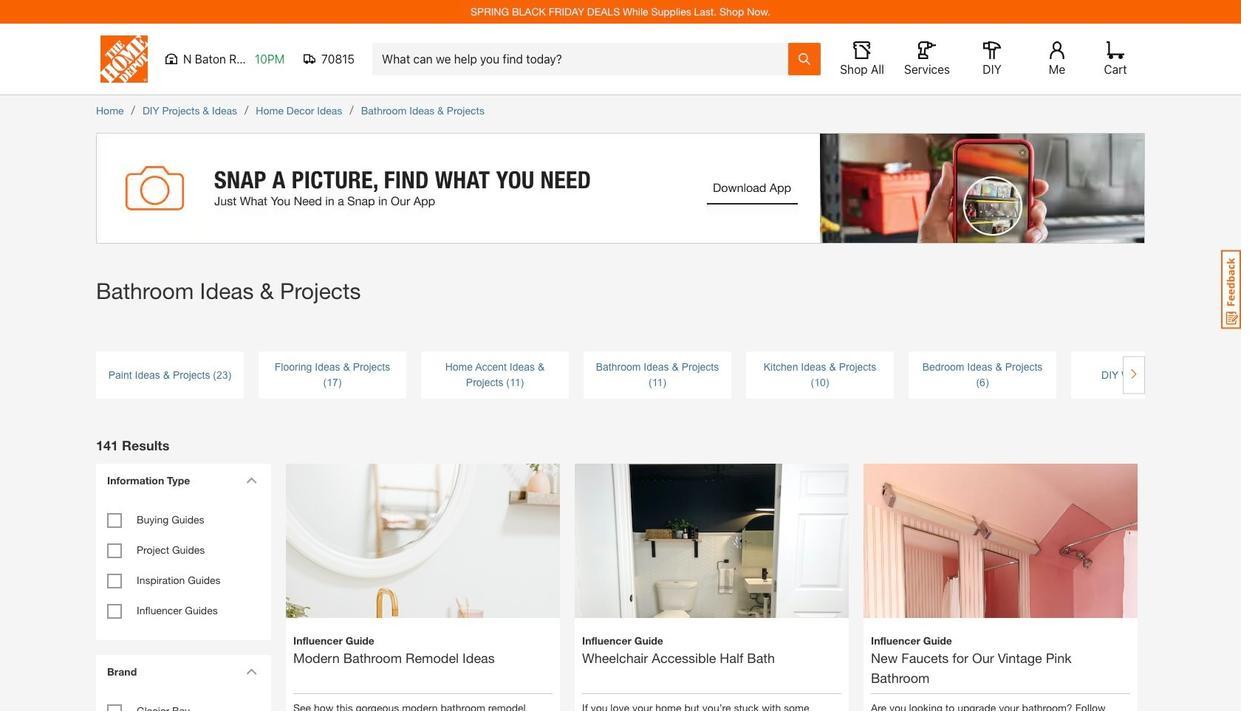 Task type: locate. For each thing, give the bounding box(es) containing it.
1 vertical spatial caret icon image
[[246, 669, 257, 675]]

caret icon image
[[246, 477, 257, 484], [246, 669, 257, 675]]

the home depot logo image
[[101, 35, 148, 83]]

feedback link image
[[1222, 250, 1242, 330]]

1 caret icon image from the top
[[246, 477, 257, 484]]

0 vertical spatial caret icon image
[[246, 477, 257, 484]]

wheelchair accessible half bath image
[[575, 439, 849, 712]]

2 caret icon image from the top
[[246, 669, 257, 675]]



Task type: describe. For each thing, give the bounding box(es) containing it.
What can we help you find today? search field
[[382, 44, 788, 75]]

modern bathroom remodel ideas image
[[286, 439, 560, 712]]



Task type: vqa. For each thing, say whether or not it's contained in the screenshot.
Feedback Link image
yes



